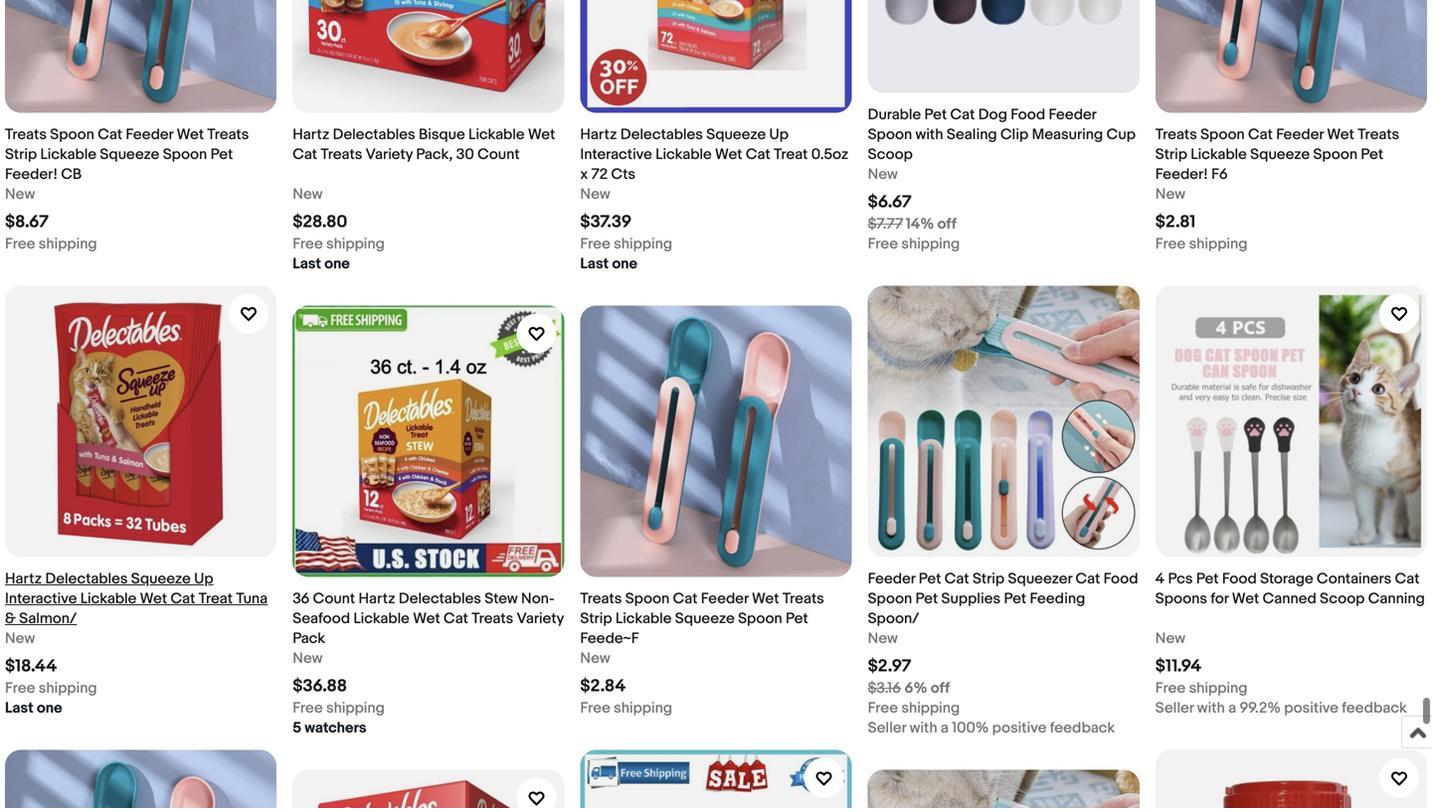 Task type: vqa. For each thing, say whether or not it's contained in the screenshot.
$18.44 the Up
yes



Task type: locate. For each thing, give the bounding box(es) containing it.
free shipping text field down the $11.94 "text field"
[[1156, 679, 1248, 699]]

0 vertical spatial seller
[[1156, 700, 1194, 718]]

free shipping text field for $37.39
[[580, 234, 672, 254]]

treats spoon cat feeder wet treats strip lickable squeeze spoon pet feeder! f6 new $2.81 free shipping
[[1156, 126, 1400, 253]]

new text field for $37.39
[[580, 184, 610, 204]]

a left 99.2%
[[1228, 700, 1236, 718]]

feeder! left f6
[[1156, 166, 1208, 183]]

positive right 100%
[[992, 720, 1047, 738]]

0 vertical spatial positive
[[1284, 700, 1339, 718]]

variety inside hartz delectables bisque lickable wet cat treats variety pack, 30 count
[[366, 146, 413, 164]]

new inside hartz delectables squeeze up interactive lickable wet cat treat tuna & salmon/ new $18.44 free shipping last one
[[5, 630, 35, 648]]

1 horizontal spatial up
[[769, 126, 789, 144]]

1 horizontal spatial variety
[[517, 610, 564, 628]]

pet inside treats spoon cat feeder wet treats strip lickable squeeze spoon pet feeder! cb new $8.67 free shipping
[[210, 146, 233, 164]]

strip up supplies on the bottom right of the page
[[973, 571, 1005, 588]]

off for $6.67
[[938, 215, 957, 233]]

delectables left the bisque at the top of page
[[333, 126, 415, 144]]

1 horizontal spatial a
[[1228, 700, 1236, 718]]

shipping down $2.81 text field
[[1189, 235, 1248, 253]]

new down spoon/
[[868, 630, 898, 648]]

free inside treats spoon cat feeder wet treats strip lickable squeeze spoon pet feeder! f6 new $2.81 free shipping
[[1156, 235, 1186, 253]]

shipping down 14%
[[901, 235, 960, 253]]

free inside 36 count hartz delectables stew non- seafood lickable wet cat treats variety pack new $36.88 free shipping 5 watchers
[[293, 700, 323, 718]]

treat left tuna
[[199, 590, 233, 608]]

lickable
[[468, 126, 525, 144], [40, 146, 96, 164], [656, 146, 712, 164], [1191, 146, 1247, 164], [80, 590, 137, 608], [616, 610, 672, 628], [353, 610, 410, 628]]

durable pet cat dog food feeder spoon with sealing clip measuring cup scoop new $6.67 $7.77 14% off free shipping
[[868, 106, 1136, 253]]

0 vertical spatial treat
[[774, 146, 808, 164]]

0 horizontal spatial seller
[[868, 720, 906, 738]]

new text field for $6.67
[[868, 165, 898, 184]]

new up $6.67
[[868, 166, 898, 183]]

scoop
[[868, 146, 913, 164], [1320, 590, 1365, 608]]

one
[[612, 255, 638, 273], [324, 255, 350, 273], [37, 700, 62, 718]]

shipping down 6%
[[901, 700, 960, 718]]

hartz right "36"
[[359, 590, 395, 608]]

last down $18.44 text box
[[5, 700, 34, 718]]

delectables up salmon/
[[45, 571, 128, 588]]

1 horizontal spatial last
[[293, 255, 321, 273]]

0 horizontal spatial one
[[37, 700, 62, 718]]

pet inside treats spoon cat feeder wet treats strip lickable squeeze spoon pet feeder! f6 new $2.81 free shipping
[[1361, 146, 1384, 164]]

treat
[[774, 146, 808, 164], [199, 590, 233, 608]]

new text field for $2.97
[[868, 629, 898, 649]]

new down pack
[[293, 650, 323, 668]]

last
[[580, 255, 609, 273], [293, 255, 321, 273], [5, 700, 34, 718]]

feeder
[[1049, 106, 1096, 124], [126, 126, 173, 144], [1276, 126, 1324, 144], [868, 571, 915, 588], [701, 590, 749, 608]]

new text field for $11.94
[[1156, 629, 1186, 649]]

$8.67
[[5, 212, 49, 233]]

2 horizontal spatial last
[[580, 255, 609, 273]]

1 vertical spatial seller
[[868, 720, 906, 738]]

hartz up &
[[5, 571, 42, 588]]

new text field for $2.81
[[1156, 184, 1186, 204]]

food up clip
[[1011, 106, 1046, 124]]

free shipping text field down $18.44 text box
[[5, 679, 97, 699]]

pack
[[293, 630, 325, 648]]

strip up the $8.67 text box
[[5, 146, 37, 164]]

2 horizontal spatial one
[[612, 255, 638, 273]]

up
[[769, 126, 789, 144], [194, 571, 213, 588]]

new text field up $2.81 text field
[[1156, 184, 1186, 204]]

0 horizontal spatial scoop
[[868, 146, 913, 164]]

hartz
[[580, 126, 617, 144], [293, 126, 330, 144], [5, 571, 42, 588], [359, 590, 395, 608]]

Free shipping text field
[[5, 234, 97, 254], [868, 234, 960, 254], [1156, 234, 1248, 254], [5, 679, 97, 699], [1156, 679, 1248, 699], [293, 699, 385, 719]]

watchers
[[305, 720, 367, 738]]

interactive up salmon/
[[5, 590, 77, 608]]

shipping inside treats spoon cat feeder wet treats strip lickable squeeze spoon pet feede~f new $2.84 free shipping
[[614, 700, 672, 718]]

new inside 36 count hartz delectables stew non- seafood lickable wet cat treats variety pack new $36.88 free shipping 5 watchers
[[293, 650, 323, 668]]

a
[[1228, 700, 1236, 718], [941, 720, 949, 738]]

with inside feeder pet cat strip squeezer cat food spoon pet supplies pet feeding spoon/ new $2.97 $3.16 6% off free shipping seller with a 100% positive feedback
[[910, 720, 937, 738]]

1 horizontal spatial seller
[[1156, 700, 1194, 718]]

one inside hartz delectables squeeze up interactive lickable wet cat treat 0.5oz x 72 cts new $37.39 free shipping last one
[[612, 255, 638, 273]]

delectables left stew
[[399, 590, 481, 608]]

0 horizontal spatial interactive
[[5, 590, 77, 608]]

free down $7.77
[[868, 235, 898, 253]]

5 watchers text field
[[293, 719, 367, 739]]

sealing
[[947, 126, 997, 144]]

1 vertical spatial up
[[194, 571, 213, 588]]

Last one text field
[[293, 254, 350, 274], [5, 699, 62, 719]]

shipping down $2.84 text box
[[614, 700, 672, 718]]

squeeze
[[706, 126, 766, 144], [100, 146, 159, 164], [1250, 146, 1310, 164], [131, 571, 191, 588], [675, 610, 735, 628]]

new text field down &
[[5, 629, 35, 649]]

1 horizontal spatial one
[[324, 255, 350, 273]]

new up the $8.67
[[5, 185, 35, 203]]

last down $28.80 text field
[[293, 255, 321, 273]]

new inside feeder pet cat strip squeezer cat food spoon pet supplies pet feeding spoon/ new $2.97 $3.16 6% off free shipping seller with a 100% positive feedback
[[868, 630, 898, 648]]

1 horizontal spatial positive
[[1284, 700, 1339, 718]]

lickable inside treats spoon cat feeder wet treats strip lickable squeeze spoon pet feeder! cb new $8.67 free shipping
[[40, 146, 96, 164]]

new
[[868, 166, 898, 183], [5, 185, 35, 203], [580, 185, 610, 203], [293, 185, 323, 203], [1156, 185, 1186, 203], [5, 630, 35, 648], [868, 630, 898, 648], [1156, 630, 1186, 648], [580, 650, 610, 668], [293, 650, 323, 668]]

0 horizontal spatial last
[[5, 700, 34, 718]]

delectables for hartz delectables bisque lickable wet cat treats variety pack, 30 count
[[333, 126, 415, 144]]

interactive for $18.44
[[5, 590, 77, 608]]

shipping up last one text box
[[614, 235, 672, 253]]

count right 30
[[478, 146, 520, 164]]

hartz up $28.80 text field
[[293, 126, 330, 144]]

0 vertical spatial up
[[769, 126, 789, 144]]

feede~f
[[580, 630, 639, 648]]

canning
[[1368, 590, 1425, 608]]

shipping inside treats spoon cat feeder wet treats strip lickable squeeze spoon pet feeder! f6 new $2.81 free shipping
[[1189, 235, 1248, 253]]

free inside hartz delectables squeeze up interactive lickable wet cat treat 0.5oz x 72 cts new $37.39 free shipping last one
[[580, 235, 611, 253]]

treat inside hartz delectables squeeze up interactive lickable wet cat treat tuna & salmon/ new $18.44 free shipping last one
[[199, 590, 233, 608]]

feeder inside treats spoon cat feeder wet treats strip lickable squeeze spoon pet feede~f new $2.84 free shipping
[[701, 590, 749, 608]]

last one text field for $28.80
[[293, 254, 350, 274]]

new $28.80 free shipping last one
[[293, 185, 385, 273]]

free shipping text field up "watchers"
[[293, 699, 385, 719]]

0 vertical spatial with
[[916, 126, 943, 144]]

seller down '$3.16'
[[868, 720, 906, 738]]

scoop down containers
[[1320, 590, 1365, 608]]

off inside feeder pet cat strip squeezer cat food spoon pet supplies pet feeding spoon/ new $2.97 $3.16 6% off free shipping seller with a 100% positive feedback
[[931, 680, 950, 698]]

up inside hartz delectables squeeze up interactive lickable wet cat treat 0.5oz x 72 cts new $37.39 free shipping last one
[[769, 126, 789, 144]]

food up for
[[1222, 571, 1257, 588]]

dog
[[978, 106, 1007, 124]]

$2.97
[[868, 657, 911, 677]]

1 feeder! from the left
[[5, 166, 58, 183]]

stew
[[485, 590, 518, 608]]

free shipping text field for $18.44
[[5, 679, 97, 699]]

variety
[[366, 146, 413, 164], [517, 610, 564, 628]]

shipping
[[39, 235, 97, 253], [614, 235, 672, 253], [326, 235, 385, 253], [901, 235, 960, 253], [1189, 235, 1248, 253], [39, 680, 97, 698], [1189, 680, 1248, 698], [614, 700, 672, 718], [326, 700, 385, 718], [901, 700, 960, 718]]

feeder for $2.84
[[701, 590, 749, 608]]

off
[[938, 215, 957, 233], [931, 680, 950, 698]]

with down 6%
[[910, 720, 937, 738]]

feeder inside treats spoon cat feeder wet treats strip lickable squeeze spoon pet feeder! cb new $8.67 free shipping
[[126, 126, 173, 144]]

cat inside durable pet cat dog food feeder spoon with sealing clip measuring cup scoop new $6.67 $7.77 14% off free shipping
[[950, 106, 975, 124]]

one down $37.39 text field
[[612, 255, 638, 273]]

0 vertical spatial feedback
[[1342, 700, 1407, 718]]

1 vertical spatial scoop
[[1320, 590, 1365, 608]]

$7.77
[[868, 215, 902, 233]]

one down $18.44 text box
[[37, 700, 62, 718]]

feeder! for $8.67
[[5, 166, 58, 183]]

strip inside treats spoon cat feeder wet treats strip lickable squeeze spoon pet feede~f new $2.84 free shipping
[[580, 610, 612, 628]]

treats inside hartz delectables bisque lickable wet cat treats variety pack, 30 count
[[321, 146, 362, 164]]

delectables inside hartz delectables squeeze up interactive lickable wet cat treat 0.5oz x 72 cts new $37.39 free shipping last one
[[620, 126, 703, 144]]

interactive up cts
[[580, 146, 652, 164]]

lickable inside hartz delectables squeeze up interactive lickable wet cat treat 0.5oz x 72 cts new $37.39 free shipping last one
[[656, 146, 712, 164]]

0 horizontal spatial variety
[[366, 146, 413, 164]]

treats spoon cat feeder wet treats strip lickable squeeze spoon pet feeder! cb new $8.67 free shipping
[[5, 126, 249, 253]]

positive
[[1284, 700, 1339, 718], [992, 720, 1047, 738]]

strip inside treats spoon cat feeder wet treats strip lickable squeeze spoon pet feeder! cb new $8.67 free shipping
[[5, 146, 37, 164]]

new inside hartz delectables squeeze up interactive lickable wet cat treat 0.5oz x 72 cts new $37.39 free shipping last one
[[580, 185, 610, 203]]

shipping up "watchers"
[[326, 700, 385, 718]]

new text field down spoon/
[[868, 629, 898, 649]]

$8.67 text field
[[5, 212, 49, 233]]

1 horizontal spatial scoop
[[1320, 590, 1365, 608]]

up inside hartz delectables squeeze up interactive lickable wet cat treat tuna & salmon/ new $18.44 free shipping last one
[[194, 571, 213, 588]]

1 vertical spatial interactive
[[5, 590, 77, 608]]

New text field
[[293, 649, 323, 669]]

free down $11.94
[[1156, 680, 1186, 698]]

treat left 0.5oz
[[774, 146, 808, 164]]

free shipping text field down $28.80 on the top of page
[[293, 234, 385, 254]]

variety left pack,
[[366, 146, 413, 164]]

hartz inside hartz delectables bisque lickable wet cat treats variety pack, 30 count
[[293, 126, 330, 144]]

1 vertical spatial last one text field
[[5, 699, 62, 719]]

new down the 72
[[580, 185, 610, 203]]

squeeze inside treats spoon cat feeder wet treats strip lickable squeeze spoon pet feeder! cb new $8.67 free shipping
[[100, 146, 159, 164]]

wet
[[177, 126, 204, 144], [528, 126, 555, 144], [1327, 126, 1355, 144], [715, 146, 742, 164], [140, 590, 167, 608], [752, 590, 779, 608], [1232, 590, 1259, 608], [413, 610, 440, 628]]

treat for $18.44
[[199, 590, 233, 608]]

seller down the $11.94 "text field"
[[1156, 700, 1194, 718]]

$28.80 text field
[[293, 212, 347, 233]]

free shipping text field down $37.39 text field
[[580, 234, 672, 254]]

1 vertical spatial treat
[[199, 590, 233, 608]]

delectables inside hartz delectables bisque lickable wet cat treats variety pack, 30 count
[[333, 126, 415, 144]]

0 horizontal spatial last one text field
[[5, 699, 62, 719]]

1 horizontal spatial feeder!
[[1156, 166, 1208, 183]]

1 vertical spatial a
[[941, 720, 949, 738]]

0 horizontal spatial treat
[[199, 590, 233, 608]]

tuna
[[236, 590, 268, 608]]

squeeze for $8.67
[[100, 146, 159, 164]]

last one text field down $28.80 on the top of page
[[293, 254, 350, 274]]

off inside durable pet cat dog food feeder spoon with sealing clip measuring cup scoop new $6.67 $7.77 14% off free shipping
[[938, 215, 957, 233]]

$3.16
[[868, 680, 901, 698]]

1 vertical spatial variety
[[517, 610, 564, 628]]

free shipping text field down $2.81 text field
[[1156, 234, 1248, 254]]

feedback inside new $11.94 free shipping seller with a 99.2% positive feedback
[[1342, 700, 1407, 718]]

free inside the new $28.80 free shipping last one
[[293, 235, 323, 253]]

free shipping text field for $8.67
[[5, 234, 97, 254]]

0 horizontal spatial positive
[[992, 720, 1047, 738]]

spoon
[[50, 126, 94, 144], [868, 126, 912, 144], [1201, 126, 1245, 144], [163, 146, 207, 164], [1313, 146, 1358, 164], [625, 590, 670, 608], [868, 590, 912, 608], [738, 610, 782, 628]]

1 vertical spatial feedback
[[1050, 720, 1115, 738]]

0 horizontal spatial a
[[941, 720, 949, 738]]

2 vertical spatial with
[[910, 720, 937, 738]]

pet inside 4 pcs pet food storage containers cat spoons for wet canned scoop canning
[[1196, 571, 1219, 588]]

1 horizontal spatial count
[[478, 146, 520, 164]]

delectables inside hartz delectables squeeze up interactive lickable wet cat treat tuna & salmon/ new $18.44 free shipping last one
[[45, 571, 128, 588]]

shipping inside durable pet cat dog food feeder spoon with sealing clip measuring cup scoop new $6.67 $7.77 14% off free shipping
[[901, 235, 960, 253]]

feeding
[[1030, 590, 1085, 608]]

treats inside 36 count hartz delectables stew non- seafood lickable wet cat treats variety pack new $36.88 free shipping 5 watchers
[[472, 610, 513, 628]]

new up $2.81 text field
[[1156, 185, 1186, 203]]

food left 4
[[1104, 571, 1138, 588]]

pet
[[924, 106, 947, 124], [210, 146, 233, 164], [1361, 146, 1384, 164], [919, 571, 941, 588], [1196, 571, 1219, 588], [916, 590, 938, 608], [1004, 590, 1027, 608], [786, 610, 808, 628]]

treat inside hartz delectables squeeze up interactive lickable wet cat treat 0.5oz x 72 cts new $37.39 free shipping last one
[[774, 146, 808, 164]]

new text field up the $8.67
[[5, 184, 35, 204]]

strip for $2.84
[[580, 610, 612, 628]]

strip inside treats spoon cat feeder wet treats strip lickable squeeze spoon pet feeder! f6 new $2.81 free shipping
[[1156, 146, 1188, 164]]

seller
[[1156, 700, 1194, 718], [868, 720, 906, 738]]

interactive for new
[[580, 146, 652, 164]]

free shipping text field for $2.81
[[1156, 234, 1248, 254]]

supplies
[[941, 590, 1001, 608]]

strip up feede~f
[[580, 610, 612, 628]]

0 horizontal spatial count
[[313, 590, 355, 608]]

feeder! left 'cb'
[[5, 166, 58, 183]]

0 vertical spatial variety
[[366, 146, 413, 164]]

squeeze inside treats spoon cat feeder wet treats strip lickable squeeze spoon pet feede~f new $2.84 free shipping
[[675, 610, 735, 628]]

count inside hartz delectables bisque lickable wet cat treats variety pack, 30 count
[[478, 146, 520, 164]]

free shipping text field down $2.84 text box
[[580, 699, 672, 719]]

shipping down $18.44 text box
[[39, 680, 97, 698]]

free down $18.44 text box
[[5, 680, 35, 698]]

free inside feeder pet cat strip squeezer cat food spoon pet supplies pet feeding spoon/ new $2.97 $3.16 6% off free shipping seller with a 100% positive feedback
[[868, 700, 898, 718]]

new text field up the $11.94 "text field"
[[1156, 629, 1186, 649]]

delectables
[[620, 126, 703, 144], [333, 126, 415, 144], [45, 571, 128, 588], [399, 590, 481, 608]]

0 vertical spatial off
[[938, 215, 957, 233]]

new down feede~f
[[580, 650, 610, 668]]

new text field down the 72
[[580, 184, 610, 204]]

$28.80
[[293, 212, 347, 233]]

shipping inside the new $28.80 free shipping last one
[[326, 235, 385, 253]]

1 horizontal spatial feedback
[[1342, 700, 1407, 718]]

0 horizontal spatial feedback
[[1050, 720, 1115, 738]]

food
[[1011, 106, 1046, 124], [1104, 571, 1138, 588], [1222, 571, 1257, 588]]

4 pcs pet food storage containers cat spoons for wet canned scoop canning
[[1156, 571, 1425, 608]]

with left 99.2%
[[1197, 700, 1225, 718]]

strip inside feeder pet cat strip squeezer cat food spoon pet supplies pet feeding spoon/ new $2.97 $3.16 6% off free shipping seller with a 100% positive feedback
[[973, 571, 1005, 588]]

clip
[[1001, 126, 1029, 144]]

free down '$3.16'
[[868, 700, 898, 718]]

cat
[[950, 106, 975, 124], [98, 126, 122, 144], [1248, 126, 1273, 144], [746, 146, 771, 164], [293, 146, 317, 164], [945, 571, 969, 588], [1076, 571, 1100, 588], [1395, 571, 1420, 588], [171, 590, 195, 608], [673, 590, 698, 608], [444, 610, 468, 628]]

last one text field down $18.44 text box
[[5, 699, 62, 719]]

count up seafood
[[313, 590, 355, 608]]

1 vertical spatial with
[[1197, 700, 1225, 718]]

new text field up $28.80 text field
[[293, 184, 323, 204]]

new up the $11.94 "text field"
[[1156, 630, 1186, 648]]

6%
[[905, 680, 927, 698]]

2 horizontal spatial food
[[1222, 571, 1257, 588]]

one down $28.80 on the top of page
[[324, 255, 350, 273]]

strip up $2.81 text field
[[1156, 146, 1188, 164]]

with down durable
[[916, 126, 943, 144]]

a left 100%
[[941, 720, 949, 738]]

1 horizontal spatial food
[[1104, 571, 1138, 588]]

hartz inside hartz delectables squeeze up interactive lickable wet cat treat 0.5oz x 72 cts new $37.39 free shipping last one
[[580, 126, 617, 144]]

up for $37.39
[[769, 126, 789, 144]]

treats spoon cat feeder wet treats strip lickable squeeze spoon pet feede~f new $2.84 free shipping
[[580, 590, 824, 718]]

Free shipping text field
[[580, 234, 672, 254], [293, 234, 385, 254], [580, 699, 672, 719], [868, 699, 960, 719]]

off right 14%
[[938, 215, 957, 233]]

0 horizontal spatial up
[[194, 571, 213, 588]]

hartz inside hartz delectables squeeze up interactive lickable wet cat treat tuna & salmon/ new $18.44 free shipping last one
[[5, 571, 42, 588]]

cat inside treats spoon cat feeder wet treats strip lickable squeeze spoon pet feeder! f6 new $2.81 free shipping
[[1248, 126, 1273, 144]]

f6
[[1212, 166, 1228, 183]]

lickable inside hartz delectables bisque lickable wet cat treats variety pack, 30 count
[[468, 126, 525, 144]]

1 horizontal spatial interactive
[[580, 146, 652, 164]]

free shipping text field down the $8.67
[[5, 234, 97, 254]]

off right 6%
[[931, 680, 950, 698]]

positive right 99.2%
[[1284, 700, 1339, 718]]

cat inside hartz delectables squeeze up interactive lickable wet cat treat tuna & salmon/ new $18.44 free shipping last one
[[171, 590, 195, 608]]

for
[[1211, 590, 1229, 608]]

$18.44 text field
[[5, 657, 57, 677]]

feeder pet cat strip squeezer cat food spoon pet supplies pet feeding spoon/ new $2.97 $3.16 6% off free shipping seller with a 100% positive feedback
[[868, 571, 1138, 738]]

containers
[[1317, 571, 1392, 588]]

cat inside 36 count hartz delectables stew non- seafood lickable wet cat treats variety pack new $36.88 free shipping 5 watchers
[[444, 610, 468, 628]]

last down $37.39
[[580, 255, 609, 273]]

new text field down feede~f
[[580, 649, 610, 669]]

feeder! inside treats spoon cat feeder wet treats strip lickable squeeze spoon pet feeder! f6 new $2.81 free shipping
[[1156, 166, 1208, 183]]

new inside the new $28.80 free shipping last one
[[293, 185, 323, 203]]

interactive inside hartz delectables squeeze up interactive lickable wet cat treat 0.5oz x 72 cts new $37.39 free shipping last one
[[580, 146, 652, 164]]

free down $2.84
[[580, 700, 611, 718]]

free up 5
[[293, 700, 323, 718]]

$6.67
[[868, 192, 912, 213]]

0.5oz
[[811, 146, 849, 164]]

1 horizontal spatial last one text field
[[293, 254, 350, 274]]

delectables up cts
[[620, 126, 703, 144]]

interactive
[[580, 146, 652, 164], [5, 590, 77, 608]]

free down the $8.67
[[5, 235, 35, 253]]

new inside treats spoon cat feeder wet treats strip lickable squeeze spoon pet feede~f new $2.84 free shipping
[[580, 650, 610, 668]]

hartz up the 72
[[580, 126, 617, 144]]

feeder inside feeder pet cat strip squeezer cat food spoon pet supplies pet feeding spoon/ new $2.97 $3.16 6% off free shipping seller with a 100% positive feedback
[[868, 571, 915, 588]]

0 vertical spatial count
[[478, 146, 520, 164]]

0 vertical spatial a
[[1228, 700, 1236, 718]]

seller inside feeder pet cat strip squeezer cat food spoon pet supplies pet feeding spoon/ new $2.97 $3.16 6% off free shipping seller with a 100% positive feedback
[[868, 720, 906, 738]]

feedback
[[1342, 700, 1407, 718], [1050, 720, 1115, 738]]

treats
[[5, 126, 47, 144], [207, 126, 249, 144], [1156, 126, 1197, 144], [1358, 126, 1400, 144], [321, 146, 362, 164], [580, 590, 622, 608], [783, 590, 824, 608], [472, 610, 513, 628]]

free inside new $11.94 free shipping seller with a 99.2% positive feedback
[[1156, 680, 1186, 698]]

0 vertical spatial scoop
[[868, 146, 913, 164]]

treat for $37.39
[[774, 146, 808, 164]]

with
[[916, 126, 943, 144], [1197, 700, 1225, 718], [910, 720, 937, 738]]

1 horizontal spatial treat
[[774, 146, 808, 164]]

seafood
[[293, 610, 350, 628]]

0 horizontal spatial food
[[1011, 106, 1046, 124]]

$37.39 text field
[[580, 212, 632, 233]]

hartz for hartz delectables squeeze up interactive lickable wet cat treat tuna & salmon/ new $18.44 free shipping last one
[[5, 571, 42, 588]]

1 vertical spatial count
[[313, 590, 355, 608]]

new up $28.80 text field
[[293, 185, 323, 203]]

shipping down the $11.94 "text field"
[[1189, 680, 1248, 698]]

free down $2.81
[[1156, 235, 1186, 253]]

free up last one text box
[[580, 235, 611, 253]]

interactive inside hartz delectables squeeze up interactive lickable wet cat treat tuna & salmon/ new $18.44 free shipping last one
[[5, 590, 77, 608]]

1 vertical spatial positive
[[992, 720, 1047, 738]]

bisque
[[419, 126, 465, 144]]

new text field up $6.67
[[868, 165, 898, 184]]

positive inside feeder pet cat strip squeezer cat food spoon pet supplies pet feeding spoon/ new $2.97 $3.16 6% off free shipping seller with a 100% positive feedback
[[992, 720, 1047, 738]]

New text field
[[868, 165, 898, 184], [5, 184, 35, 204], [580, 184, 610, 204], [293, 184, 323, 204], [1156, 184, 1186, 204], [5, 629, 35, 649], [868, 629, 898, 649], [1156, 629, 1186, 649], [580, 649, 610, 669]]

0 vertical spatial interactive
[[580, 146, 652, 164]]

1 vertical spatial off
[[931, 680, 950, 698]]

one inside the new $28.80 free shipping last one
[[324, 255, 350, 273]]

14%
[[906, 215, 934, 233]]

shipping inside 36 count hartz delectables stew non- seafood lickable wet cat treats variety pack new $36.88 free shipping 5 watchers
[[326, 700, 385, 718]]

shipping down $28.80 on the top of page
[[326, 235, 385, 253]]

salmon/
[[19, 610, 77, 628]]

last one text field for $18.44
[[5, 699, 62, 719]]

0 vertical spatial last one text field
[[293, 254, 350, 274]]

free down $28.80 text field
[[293, 235, 323, 253]]

feeder! for $2.81
[[1156, 166, 1208, 183]]

new down &
[[5, 630, 35, 648]]

scoop down durable
[[868, 146, 913, 164]]

cat inside 4 pcs pet food storage containers cat spoons for wet canned scoop canning
[[1395, 571, 1420, 588]]

0 horizontal spatial feeder!
[[5, 166, 58, 183]]

cb
[[61, 166, 82, 183]]

free shipping text field down 6%
[[868, 699, 960, 719]]

free shipping text field down 14%
[[868, 234, 960, 254]]

scoop inside durable pet cat dog food feeder spoon with sealing clip measuring cup scoop new $6.67 $7.77 14% off free shipping
[[868, 146, 913, 164]]

squeeze for $2.81
[[1250, 146, 1310, 164]]

shipping down the $8.67
[[39, 235, 97, 253]]

variety down non-
[[517, 610, 564, 628]]

feeder inside treats spoon cat feeder wet treats strip lickable squeeze spoon pet feeder! f6 new $2.81 free shipping
[[1276, 126, 1324, 144]]

count
[[478, 146, 520, 164], [313, 590, 355, 608]]

free
[[5, 235, 35, 253], [580, 235, 611, 253], [293, 235, 323, 253], [868, 235, 898, 253], [1156, 235, 1186, 253], [5, 680, 35, 698], [1156, 680, 1186, 698], [580, 700, 611, 718], [293, 700, 323, 718], [868, 700, 898, 718]]

feeder!
[[5, 166, 58, 183], [1156, 166, 1208, 183]]

30
[[456, 146, 474, 164]]

2 feeder! from the left
[[1156, 166, 1208, 183]]

strip
[[5, 146, 37, 164], [1156, 146, 1188, 164], [973, 571, 1005, 588], [580, 610, 612, 628]]



Task type: describe. For each thing, give the bounding box(es) containing it.
wet inside treats spoon cat feeder wet treats strip lickable squeeze spoon pet feeder! f6 new $2.81 free shipping
[[1327, 126, 1355, 144]]

last inside the new $28.80 free shipping last one
[[293, 255, 321, 273]]

pcs
[[1168, 571, 1193, 588]]

$6.67 text field
[[868, 192, 912, 213]]

storage
[[1260, 571, 1314, 588]]

free inside treats spoon cat feeder wet treats strip lickable squeeze spoon pet feede~f new $2.84 free shipping
[[580, 700, 611, 718]]

shipping inside new $11.94 free shipping seller with a 99.2% positive feedback
[[1189, 680, 1248, 698]]

hartz delectables squeeze up interactive lickable wet cat treat tuna & salmon/ new $18.44 free shipping last one
[[5, 571, 268, 718]]

with inside durable pet cat dog food feeder spoon with sealing clip measuring cup scoop new $6.67 $7.77 14% off free shipping
[[916, 126, 943, 144]]

wet inside hartz delectables bisque lickable wet cat treats variety pack, 30 count
[[528, 126, 555, 144]]

$2.84 text field
[[580, 676, 626, 697]]

off for $2.97
[[931, 680, 950, 698]]

positive inside new $11.94 free shipping seller with a 99.2% positive feedback
[[1284, 700, 1339, 718]]

cts
[[611, 166, 636, 183]]

new text field for $18.44
[[5, 629, 35, 649]]

$2.97 text field
[[868, 657, 911, 677]]

99.2%
[[1240, 700, 1281, 718]]

delectables for hartz delectables squeeze up interactive lickable wet cat treat tuna & salmon/ new $18.44 free shipping last one
[[45, 571, 128, 588]]

food inside durable pet cat dog food feeder spoon with sealing clip measuring cup scoop new $6.67 $7.77 14% off free shipping
[[1011, 106, 1046, 124]]

up for $18.44
[[194, 571, 213, 588]]

hartz delectables bisque lickable wet cat treats variety pack, 30 count
[[293, 126, 555, 164]]

squeezer
[[1008, 571, 1072, 588]]

lickable inside hartz delectables squeeze up interactive lickable wet cat treat tuna & salmon/ new $18.44 free shipping last one
[[80, 590, 137, 608]]

delectables for hartz delectables squeeze up interactive lickable wet cat treat 0.5oz x 72 cts new $37.39 free shipping last one
[[620, 126, 703, 144]]

lickable inside 36 count hartz delectables stew non- seafood lickable wet cat treats variety pack new $36.88 free shipping 5 watchers
[[353, 610, 410, 628]]

36 count hartz delectables stew non- seafood lickable wet cat treats variety pack new $36.88 free shipping 5 watchers
[[293, 590, 564, 738]]

free inside hartz delectables squeeze up interactive lickable wet cat treat tuna & salmon/ new $18.44 free shipping last one
[[5, 680, 35, 698]]

Last one text field
[[580, 254, 638, 274]]

feeder for $8.67
[[126, 126, 173, 144]]

hartz inside 36 count hartz delectables stew non- seafood lickable wet cat treats variety pack new $36.88 free shipping 5 watchers
[[359, 590, 395, 608]]

wet inside hartz delectables squeeze up interactive lickable wet cat treat 0.5oz x 72 cts new $37.39 free shipping last one
[[715, 146, 742, 164]]

scoop inside 4 pcs pet food storage containers cat spoons for wet canned scoop canning
[[1320, 590, 1365, 608]]

pet inside durable pet cat dog food feeder spoon with sealing clip measuring cup scoop new $6.67 $7.77 14% off free shipping
[[924, 106, 947, 124]]

$36.88
[[293, 676, 347, 697]]

x
[[580, 166, 588, 183]]

spoons
[[1156, 590, 1207, 608]]

new inside treats spoon cat feeder wet treats strip lickable squeeze spoon pet feeder! cb new $8.67 free shipping
[[5, 185, 35, 203]]

wet inside treats spoon cat feeder wet treats strip lickable squeeze spoon pet feeder! cb new $8.67 free shipping
[[177, 126, 204, 144]]

$11.94
[[1156, 657, 1202, 677]]

new inside durable pet cat dog food feeder spoon with sealing clip measuring cup scoop new $6.67 $7.77 14% off free shipping
[[868, 166, 898, 183]]

food inside feeder pet cat strip squeezer cat food spoon pet supplies pet feeding spoon/ new $2.97 $3.16 6% off free shipping seller with a 100% positive feedback
[[1104, 571, 1138, 588]]

spoon/
[[868, 610, 919, 628]]

new text field for $8.67
[[5, 184, 35, 204]]

a inside new $11.94 free shipping seller with a 99.2% positive feedback
[[1228, 700, 1236, 718]]

wet inside treats spoon cat feeder wet treats strip lickable squeeze spoon pet feede~f new $2.84 free shipping
[[752, 590, 779, 608]]

hartz delectables squeeze up interactive lickable wet cat treat 0.5oz x 72 cts new $37.39 free shipping last one
[[580, 126, 849, 273]]

shipping inside hartz delectables squeeze up interactive lickable wet cat treat 0.5oz x 72 cts new $37.39 free shipping last one
[[614, 235, 672, 253]]

free inside durable pet cat dog food feeder spoon with sealing clip measuring cup scoop new $6.67 $7.77 14% off free shipping
[[868, 235, 898, 253]]

72
[[591, 166, 608, 183]]

free shipping text field for $11.94
[[1156, 679, 1248, 699]]

cat inside hartz delectables squeeze up interactive lickable wet cat treat 0.5oz x 72 cts new $37.39 free shipping last one
[[746, 146, 771, 164]]

new inside new $11.94 free shipping seller with a 99.2% positive feedback
[[1156, 630, 1186, 648]]

one inside hartz delectables squeeze up interactive lickable wet cat treat tuna & salmon/ new $18.44 free shipping last one
[[37, 700, 62, 718]]

$36.88 text field
[[293, 676, 347, 697]]

previous price $3.16 6% off text field
[[868, 679, 950, 699]]

free inside treats spoon cat feeder wet treats strip lickable squeeze spoon pet feeder! cb new $8.67 free shipping
[[5, 235, 35, 253]]

new text field for $2.84
[[580, 649, 610, 669]]

spoon inside feeder pet cat strip squeezer cat food spoon pet supplies pet feeding spoon/ new $2.97 $3.16 6% off free shipping seller with a 100% positive feedback
[[868, 590, 912, 608]]

shipping inside hartz delectables squeeze up interactive lickable wet cat treat tuna & salmon/ new $18.44 free shipping last one
[[39, 680, 97, 698]]

squeeze inside hartz delectables squeeze up interactive lickable wet cat treat 0.5oz x 72 cts new $37.39 free shipping last one
[[706, 126, 766, 144]]

wet inside 4 pcs pet food storage containers cat spoons for wet canned scoop canning
[[1232, 590, 1259, 608]]

new $11.94 free shipping seller with a 99.2% positive feedback
[[1156, 630, 1407, 718]]

seller inside new $11.94 free shipping seller with a 99.2% positive feedback
[[1156, 700, 1194, 718]]

$37.39
[[580, 212, 632, 233]]

cat inside treats spoon cat feeder wet treats strip lickable squeeze spoon pet feede~f new $2.84 free shipping
[[673, 590, 698, 608]]

with inside new $11.94 free shipping seller with a 99.2% positive feedback
[[1197, 700, 1225, 718]]

variety inside 36 count hartz delectables stew non- seafood lickable wet cat treats variety pack new $36.88 free shipping 5 watchers
[[517, 610, 564, 628]]

Seller with a 100% positive feedback text field
[[868, 719, 1115, 739]]

hartz for hartz delectables bisque lickable wet cat treats variety pack, 30 count
[[293, 126, 330, 144]]

$2.81
[[1156, 212, 1196, 233]]

feeder for $2.81
[[1276, 126, 1324, 144]]

$18.44
[[5, 657, 57, 677]]

a inside feeder pet cat strip squeezer cat food spoon pet supplies pet feeding spoon/ new $2.97 $3.16 6% off free shipping seller with a 100% positive feedback
[[941, 720, 949, 738]]

canned
[[1263, 590, 1317, 608]]

food inside 4 pcs pet food storage containers cat spoons for wet canned scoop canning
[[1222, 571, 1257, 588]]

5
[[293, 720, 301, 738]]

measuring
[[1032, 126, 1103, 144]]

cat inside treats spoon cat feeder wet treats strip lickable squeeze spoon pet feeder! cb new $8.67 free shipping
[[98, 126, 122, 144]]

cup
[[1107, 126, 1136, 144]]

delectables inside 36 count hartz delectables stew non- seafood lickable wet cat treats variety pack new $36.88 free shipping 5 watchers
[[399, 590, 481, 608]]

wet inside hartz delectables squeeze up interactive lickable wet cat treat tuna & salmon/ new $18.44 free shipping last one
[[140, 590, 167, 608]]

strip for $8.67
[[5, 146, 37, 164]]

36
[[293, 590, 310, 608]]

lickable inside treats spoon cat feeder wet treats strip lickable squeeze spoon pet feede~f new $2.84 free shipping
[[616, 610, 672, 628]]

Seller with a 99.2% positive feedback text field
[[1156, 699, 1407, 719]]

4
[[1156, 571, 1165, 588]]

$2.81 text field
[[1156, 212, 1196, 233]]

new text field for $28.80
[[293, 184, 323, 204]]

pet inside treats spoon cat feeder wet treats strip lickable squeeze spoon pet feede~f new $2.84 free shipping
[[786, 610, 808, 628]]

$2.84
[[580, 676, 626, 697]]

feeder inside durable pet cat dog food feeder spoon with sealing clip measuring cup scoop new $6.67 $7.77 14% off free shipping
[[1049, 106, 1096, 124]]

pack,
[[416, 146, 453, 164]]

shipping inside feeder pet cat strip squeezer cat food spoon pet supplies pet feeding spoon/ new $2.97 $3.16 6% off free shipping seller with a 100% positive feedback
[[901, 700, 960, 718]]

&
[[5, 610, 16, 628]]

strip for $2.81
[[1156, 146, 1188, 164]]

hartz for hartz delectables squeeze up interactive lickable wet cat treat 0.5oz x 72 cts new $37.39 free shipping last one
[[580, 126, 617, 144]]

shipping inside treats spoon cat feeder wet treats strip lickable squeeze spoon pet feeder! cb new $8.67 free shipping
[[39, 235, 97, 253]]

last inside hartz delectables squeeze up interactive lickable wet cat treat 0.5oz x 72 cts new $37.39 free shipping last one
[[580, 255, 609, 273]]

last inside hartz delectables squeeze up interactive lickable wet cat treat tuna & salmon/ new $18.44 free shipping last one
[[5, 700, 34, 718]]

free shipping text field for $2.84
[[580, 699, 672, 719]]

non-
[[521, 590, 555, 608]]

new inside treats spoon cat feeder wet treats strip lickable squeeze spoon pet feeder! f6 new $2.81 free shipping
[[1156, 185, 1186, 203]]

previous price $7.77 14% off text field
[[868, 214, 957, 234]]

durable
[[868, 106, 921, 124]]

feedback inside feeder pet cat strip squeezer cat food spoon pet supplies pet feeding spoon/ new $2.97 $3.16 6% off free shipping seller with a 100% positive feedback
[[1050, 720, 1115, 738]]

$11.94 text field
[[1156, 657, 1202, 677]]

free shipping text field for $28.80
[[293, 234, 385, 254]]

lickable inside treats spoon cat feeder wet treats strip lickable squeeze spoon pet feeder! f6 new $2.81 free shipping
[[1191, 146, 1247, 164]]

wet inside 36 count hartz delectables stew non- seafood lickable wet cat treats variety pack new $36.88 free shipping 5 watchers
[[413, 610, 440, 628]]

free shipping text field for $36.88
[[293, 699, 385, 719]]

count inside 36 count hartz delectables stew non- seafood lickable wet cat treats variety pack new $36.88 free shipping 5 watchers
[[313, 590, 355, 608]]

squeeze inside hartz delectables squeeze up interactive lickable wet cat treat tuna & salmon/ new $18.44 free shipping last one
[[131, 571, 191, 588]]

squeeze for $2.84
[[675, 610, 735, 628]]

100%
[[952, 720, 989, 738]]

cat inside hartz delectables bisque lickable wet cat treats variety pack, 30 count
[[293, 146, 317, 164]]

spoon inside durable pet cat dog food feeder spoon with sealing clip measuring cup scoop new $6.67 $7.77 14% off free shipping
[[868, 126, 912, 144]]



